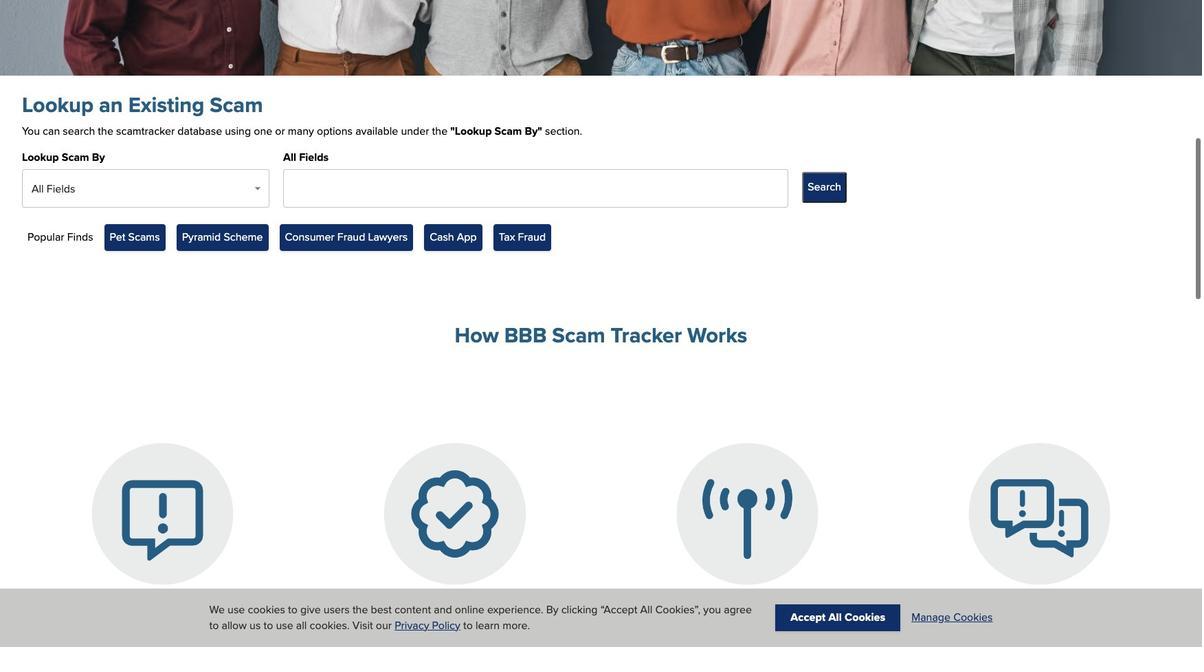 Task type: locate. For each thing, give the bounding box(es) containing it.
to inside bbb's internal review our team of investigators will audit the information and reach out to you if we need additiona
[[423, 646, 433, 647]]

the right audit
[[503, 631, 519, 647]]

fraud for tax
[[518, 229, 546, 245]]

using inside submit a report submit a report using our guided 'report a scam' form.
[[122, 631, 148, 647]]

report down accept
[[806, 631, 835, 647]]

will down published
[[782, 646, 798, 647]]

fraud for consumer
[[338, 229, 365, 245]]

0 horizontal spatial fields
[[47, 181, 75, 197]]

privacy policy link
[[395, 617, 461, 633]]

be right notified
[[857, 631, 869, 647]]

to
[[288, 602, 298, 618], [209, 617, 219, 633], [264, 617, 273, 633], [463, 617, 473, 633], [423, 646, 433, 647]]

submit
[[103, 609, 155, 634], [45, 631, 78, 647]]

manage
[[912, 610, 951, 625]]

0 horizontal spatial report
[[90, 631, 119, 647]]

you
[[704, 602, 721, 618], [436, 646, 453, 647]]

content
[[395, 602, 431, 618]]

we use cookies to give users the best content and online experience. by clicking "accept all cookies", you agree to allow us to use all cookies. visit our
[[209, 602, 752, 633]]

1 horizontal spatial information
[[673, 631, 728, 647]]

once
[[626, 631, 652, 647]]

0 horizontal spatial using
[[122, 631, 148, 647]]

1 horizontal spatial report
[[806, 631, 835, 647]]

1 horizontal spatial fields
[[299, 149, 329, 165]]

all fields down lookup scam by in the top left of the page
[[32, 181, 75, 197]]

1 horizontal spatial using
[[225, 123, 251, 139]]

0 horizontal spatial you
[[436, 646, 453, 647]]

our
[[376, 617, 392, 633], [151, 631, 167, 647]]

1 information from the left
[[522, 631, 576, 647]]

scam'
[[252, 631, 280, 647]]

information inside report published once the information is verified, your report will be published on the website. you will be notified i
[[673, 631, 728, 647]]

0 horizontal spatial our
[[151, 631, 167, 647]]

cookies
[[845, 610, 886, 625], [954, 610, 993, 625]]

you inside we use cookies to give users the best content and online experience. by clicking "accept all cookies", you agree to allow us to use all cookies. visit our
[[704, 602, 721, 618]]

0 vertical spatial using
[[225, 123, 251, 139]]

2 report from the left
[[683, 609, 733, 634]]

tax
[[499, 229, 515, 245]]

you
[[22, 123, 40, 139], [761, 646, 779, 647]]

and inside bbb's internal review our team of investigators will audit the information and reach out to you if we need additiona
[[354, 646, 372, 647]]

by left clicking
[[546, 602, 559, 618]]

1 report from the left
[[173, 609, 223, 634]]

you left can
[[22, 123, 40, 139]]

lookup up can
[[22, 90, 94, 121]]

cash
[[430, 229, 454, 245]]

the inside we use cookies to give users the best content and online experience. by clicking "accept all cookies", you agree to allow us to use all cookies. visit our
[[353, 602, 368, 618]]

report left form.
[[90, 631, 119, 647]]

0 horizontal spatial by
[[92, 149, 105, 165]]

the left best
[[353, 602, 368, 618]]

1 vertical spatial by
[[92, 149, 105, 165]]

the right "under"
[[432, 123, 448, 139]]

cookies.
[[310, 617, 350, 633]]

1 horizontal spatial report
[[683, 609, 733, 634]]

0 horizontal spatial will
[[458, 631, 474, 647]]

scam
[[210, 90, 263, 121], [495, 123, 522, 139], [62, 149, 89, 165], [552, 320, 606, 351]]

1 horizontal spatial our
[[376, 617, 392, 633]]

be left notified
[[800, 646, 813, 647]]

will down accept all cookies
[[838, 631, 854, 647]]

0 vertical spatial you
[[704, 602, 721, 618]]

a
[[159, 609, 168, 634], [81, 631, 87, 647], [243, 631, 249, 647]]

cookies up notified
[[845, 610, 886, 625]]

bbb
[[505, 320, 547, 351]]

2 cookies from the left
[[954, 610, 993, 625]]

by left section.
[[525, 123, 538, 139]]

0 horizontal spatial be
[[800, 646, 813, 647]]

cookies right manage
[[954, 610, 993, 625]]

1 vertical spatial you
[[761, 646, 779, 647]]

1 vertical spatial you
[[436, 646, 453, 647]]

online
[[455, 602, 485, 618]]

lookup down can
[[22, 149, 59, 165]]

bbb's
[[374, 609, 417, 634]]

you left agree
[[704, 602, 721, 618]]

database
[[178, 123, 222, 139]]

all
[[283, 149, 296, 165], [32, 181, 44, 197], [641, 602, 653, 618], [829, 610, 842, 625]]

" right "under"
[[451, 123, 455, 139]]

1 horizontal spatial "
[[538, 123, 542, 139]]

how bbb scam tracker works
[[455, 320, 748, 351]]

1 horizontal spatial fraud
[[518, 229, 546, 245]]

need
[[482, 646, 506, 647]]

lookup
[[22, 90, 94, 121], [455, 123, 492, 139], [22, 149, 59, 165]]

share with partners
[[967, 609, 1113, 634]]

all down lookup scam by in the top left of the page
[[32, 181, 44, 197]]

0 horizontal spatial fraud
[[338, 229, 365, 245]]

many
[[288, 123, 314, 139]]

app
[[457, 229, 477, 245]]

0 horizontal spatial cookies
[[845, 610, 886, 625]]

1 horizontal spatial cookies
[[954, 610, 993, 625]]

1 horizontal spatial you
[[704, 602, 721, 618]]

using
[[225, 123, 251, 139], [122, 631, 148, 647]]

submit a report submit a report using our guided 'report a scam' form.
[[45, 609, 280, 647]]

0 horizontal spatial report
[[173, 609, 223, 634]]

1 fraud from the left
[[338, 229, 365, 245]]

the inside bbb's internal review our team of investigators will audit the information and reach out to you if we need additiona
[[503, 631, 519, 647]]

information left is
[[673, 631, 728, 647]]

0 vertical spatial and
[[434, 602, 452, 618]]

report published once the information is verified, your report will be published on the website. you will be notified i
[[626, 609, 869, 647]]

use left all
[[276, 617, 293, 633]]

team
[[355, 631, 379, 647]]

2 vertical spatial lookup
[[22, 149, 59, 165]]

2 fraud from the left
[[518, 229, 546, 245]]

0 horizontal spatial information
[[522, 631, 576, 647]]

clicking
[[562, 602, 598, 618]]

you left your
[[761, 646, 779, 647]]

verified,
[[741, 631, 779, 647]]

fields down many
[[299, 149, 329, 165]]

using left form.
[[122, 631, 148, 647]]

our left guided
[[151, 631, 167, 647]]

popular
[[28, 229, 64, 245]]

the right once
[[655, 631, 670, 647]]

all fields down many
[[283, 149, 329, 165]]

search button
[[803, 172, 847, 203]]

2 horizontal spatial will
[[838, 631, 854, 647]]

1 vertical spatial and
[[354, 646, 372, 647]]

using left one
[[225, 123, 251, 139]]

1 vertical spatial fields
[[47, 181, 75, 197]]

2 horizontal spatial by
[[546, 602, 559, 618]]

lookup for existing
[[22, 90, 94, 121]]

scam left section.
[[495, 123, 522, 139]]

and
[[434, 602, 452, 618], [354, 646, 372, 647]]

be
[[857, 631, 869, 647], [800, 646, 813, 647]]

1 horizontal spatial you
[[761, 646, 779, 647]]

2 vertical spatial by
[[546, 602, 559, 618]]

1 horizontal spatial and
[[434, 602, 452, 618]]

0 horizontal spatial "
[[451, 123, 455, 139]]

all
[[296, 617, 307, 633]]

use right the we
[[228, 602, 245, 618]]

2 information from the left
[[673, 631, 728, 647]]

you left if
[[436, 646, 453, 647]]

will left audit
[[458, 631, 474, 647]]

1 vertical spatial using
[[122, 631, 148, 647]]

" left section.
[[538, 123, 542, 139]]

reach
[[375, 646, 402, 647]]

0 vertical spatial by
[[525, 123, 538, 139]]

you inside bbb's internal review our team of investigators will audit the information and reach out to you if we need additiona
[[436, 646, 453, 647]]

0 horizontal spatial use
[[228, 602, 245, 618]]

all right '"accept'
[[641, 602, 653, 618]]

give
[[301, 602, 321, 618]]

published
[[738, 609, 812, 634]]

fraud left lawyers
[[338, 229, 365, 245]]

cookies inside button
[[845, 610, 886, 625]]

fields
[[299, 149, 329, 165], [47, 181, 75, 197]]

fields down lookup scam by in the top left of the page
[[47, 181, 75, 197]]

by
[[525, 123, 538, 139], [92, 149, 105, 165], [546, 602, 559, 618]]

1 report from the left
[[90, 631, 119, 647]]

1 cookies from the left
[[845, 610, 886, 625]]

search
[[63, 123, 95, 139]]

0 horizontal spatial and
[[354, 646, 372, 647]]

lookup right "under"
[[455, 123, 492, 139]]

works
[[688, 320, 748, 351]]

internal
[[421, 609, 478, 634]]

by down the search
[[92, 149, 105, 165]]

1 horizontal spatial all fields
[[283, 149, 329, 165]]

0 horizontal spatial you
[[22, 123, 40, 139]]

pyramid scheme
[[182, 229, 263, 245]]

consumer fraud lawyers
[[285, 229, 408, 245]]

our right "visit" on the left
[[376, 617, 392, 633]]

fraud right "tax"
[[518, 229, 546, 245]]

all right accept
[[829, 610, 842, 625]]

0 vertical spatial you
[[22, 123, 40, 139]]

1 vertical spatial all fields
[[32, 181, 75, 197]]

fields inside popup button
[[47, 181, 75, 197]]

users
[[324, 602, 350, 618]]

all fields
[[283, 149, 329, 165], [32, 181, 75, 197]]

0 vertical spatial all fields
[[283, 149, 329, 165]]

can
[[43, 123, 60, 139]]

report
[[173, 609, 223, 634], [683, 609, 733, 634]]

0 vertical spatial fields
[[299, 149, 329, 165]]

information
[[522, 631, 576, 647], [673, 631, 728, 647]]

options
[[317, 123, 353, 139]]

0 horizontal spatial all fields
[[32, 181, 75, 197]]

information down clicking
[[522, 631, 576, 647]]

fraud
[[338, 229, 365, 245], [518, 229, 546, 245]]

if
[[456, 646, 462, 647]]

1 horizontal spatial by
[[525, 123, 538, 139]]

0 vertical spatial lookup
[[22, 90, 94, 121]]

report
[[90, 631, 119, 647], [806, 631, 835, 647]]

learn
[[476, 617, 500, 633]]

or
[[275, 123, 285, 139]]

2 report from the left
[[806, 631, 835, 647]]

"
[[451, 123, 455, 139], [538, 123, 542, 139]]

scam down the search
[[62, 149, 89, 165]]



Task type: vqa. For each thing, say whether or not it's contained in the screenshot.
BBB Image
no



Task type: describe. For each thing, give the bounding box(es) containing it.
privacy
[[395, 617, 429, 633]]

share
[[967, 609, 1011, 634]]

accept
[[791, 610, 826, 625]]

by inside the lookup an existing scam you can search the scamtracker database using one or many options available under the " lookup scam by " section.
[[525, 123, 538, 139]]

guided
[[170, 631, 203, 647]]

website.
[[718, 646, 759, 647]]

review
[[482, 609, 536, 634]]

pet
[[110, 229, 125, 245]]

all inside the accept all cookies button
[[829, 610, 842, 625]]

popular finds
[[28, 229, 93, 245]]

privacy policy to learn more.
[[395, 617, 530, 633]]

1 horizontal spatial be
[[857, 631, 869, 647]]

the right on
[[700, 646, 716, 647]]

you inside the lookup an existing scam you can search the scamtracker database using one or many options available under the " lookup scam by " section.
[[22, 123, 40, 139]]

lookup scam by
[[22, 149, 105, 165]]

existing
[[128, 90, 205, 121]]

manage cookies button
[[912, 610, 993, 626]]

you inside report published once the information is verified, your report will be published on the website. you will be notified i
[[761, 646, 779, 647]]

policy
[[432, 617, 461, 633]]

1 vertical spatial lookup
[[455, 123, 492, 139]]

an
[[99, 90, 123, 121]]

how
[[455, 320, 499, 351]]

tax fraud
[[499, 229, 546, 245]]

1 horizontal spatial will
[[782, 646, 798, 647]]

of
[[382, 631, 391, 647]]

scam up one
[[210, 90, 263, 121]]

investigators
[[394, 631, 456, 647]]

'report
[[206, 631, 240, 647]]

published
[[635, 646, 682, 647]]

out
[[405, 646, 420, 647]]

report inside submit a report submit a report using our guided 'report a scam' form.
[[173, 609, 223, 634]]

report inside submit a report submit a report using our guided 'report a scam' form.
[[90, 631, 119, 647]]

cookies
[[248, 602, 285, 618]]

cookies inside 'button'
[[954, 610, 993, 625]]

cookies",
[[656, 602, 701, 618]]

best
[[371, 602, 392, 618]]

our
[[334, 631, 352, 647]]

accept all cookies button
[[776, 605, 901, 631]]

all down or
[[283, 149, 296, 165]]

tracker
[[611, 320, 682, 351]]

all fields inside popup button
[[32, 181, 75, 197]]

agree
[[724, 602, 752, 618]]

report inside report published once the information is verified, your report will be published on the website. you will be notified i
[[683, 609, 733, 634]]

our inside submit a report submit a report using our guided 'report a scam' form.
[[151, 631, 167, 647]]

by inside we use cookies to give users the best content and online experience. by clicking "accept all cookies", you agree to allow us to use all cookies. visit our
[[546, 602, 559, 618]]

lookup for by
[[22, 149, 59, 165]]

and inside we use cookies to give users the best content and online experience. by clicking "accept all cookies", you agree to allow us to use all cookies. visit our
[[434, 602, 452, 618]]

scheme
[[224, 229, 263, 245]]

the down "an"
[[98, 123, 113, 139]]

1 horizontal spatial use
[[276, 617, 293, 633]]

scam right bbb
[[552, 320, 606, 351]]

scams
[[128, 229, 160, 245]]

your
[[782, 631, 803, 647]]

us
[[250, 617, 261, 633]]

1 horizontal spatial submit
[[103, 609, 155, 634]]

All Fields text field
[[283, 169, 789, 208]]

"accept
[[601, 602, 638, 618]]

lawyers
[[368, 229, 408, 245]]

our inside we use cookies to give users the best content and online experience. by clicking "accept all cookies", you agree to allow us to use all cookies. visit our
[[376, 617, 392, 633]]

report inside report published once the information is verified, your report will be published on the website. you will be notified i
[[806, 631, 835, 647]]

will inside bbb's internal review our team of investigators will audit the information and reach out to you if we need additiona
[[458, 631, 474, 647]]

on
[[685, 646, 697, 647]]

under
[[401, 123, 429, 139]]

0 horizontal spatial a
[[81, 631, 87, 647]]

allow
[[222, 617, 247, 633]]

all inside we use cookies to give users the best content and online experience. by clicking "accept all cookies", you agree to allow us to use all cookies. visit our
[[641, 602, 653, 618]]

manage cookies
[[912, 610, 993, 625]]

form.
[[150, 646, 175, 647]]

is
[[730, 631, 738, 647]]

all fields button
[[22, 169, 270, 208]]

finds
[[67, 229, 93, 245]]

2 horizontal spatial a
[[243, 631, 249, 647]]

cash app
[[430, 229, 477, 245]]

partners
[[1051, 609, 1113, 634]]

audit
[[477, 631, 501, 647]]

information inside bbb's internal review our team of investigators will audit the information and reach out to you if we need additiona
[[522, 631, 576, 647]]

consumer
[[285, 229, 335, 245]]

1 " from the left
[[451, 123, 455, 139]]

available
[[356, 123, 398, 139]]

scamtracker
[[116, 123, 175, 139]]

experience.
[[487, 602, 544, 618]]

search
[[808, 179, 842, 195]]

1 horizontal spatial a
[[159, 609, 168, 634]]

lookup an existing scam you can search the scamtracker database using one or many options available under the " lookup scam by " section.
[[22, 90, 583, 139]]

more.
[[503, 617, 530, 633]]

we
[[209, 602, 225, 618]]

with
[[1015, 609, 1046, 634]]

one
[[254, 123, 272, 139]]

using inside the lookup an existing scam you can search the scamtracker database using one or many options available under the " lookup scam by " section.
[[225, 123, 251, 139]]

all inside 'all fields' popup button
[[32, 181, 44, 197]]

0 horizontal spatial submit
[[45, 631, 78, 647]]

section.
[[545, 123, 583, 139]]

accept all cookies
[[791, 610, 886, 625]]

bbb's internal review our team of investigators will audit the information and reach out to you if we need additiona
[[334, 609, 576, 647]]

2 " from the left
[[538, 123, 542, 139]]

visit
[[353, 617, 373, 633]]

notified
[[816, 646, 852, 647]]

pyramid
[[182, 229, 221, 245]]

we
[[465, 646, 479, 647]]

pet scams
[[110, 229, 160, 245]]



